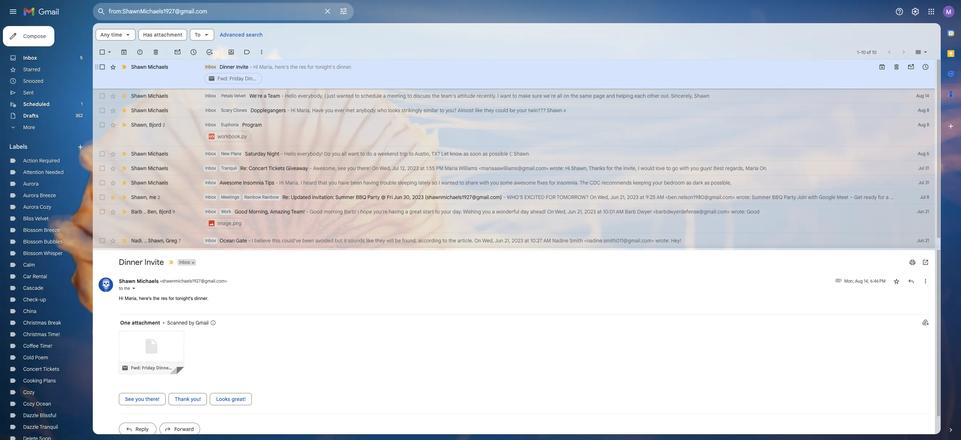 Task type: vqa. For each thing, say whether or not it's contained in the screenshot.
filled in the left of the page
no



Task type: describe. For each thing, give the bounding box(es) containing it.
21 for greg
[[925, 238, 929, 244]]

to left go
[[666, 165, 671, 172]]

concert tickets
[[23, 366, 59, 373]]

2 for me
[[158, 195, 160, 200]]

inbox inside button
[[179, 260, 190, 265]]

snoozed
[[23, 78, 43, 84]]

hey!
[[671, 238, 681, 244]]

let
[[441, 151, 449, 157]]

2023 left 10:01
[[584, 209, 596, 215]]

<barbdwyerdefense@gmail.com>
[[653, 209, 730, 215]]

austin,
[[415, 151, 430, 157]]

sure
[[532, 93, 542, 99]]

to left the make
[[512, 93, 517, 99]]

christmas for christmas time!
[[23, 332, 47, 338]]

tomorrow?
[[557, 194, 589, 201]]

- right the 'tips'
[[276, 180, 278, 186]]

at left 9:25 at right top
[[640, 194, 644, 201]]

1 vertical spatial dinner.
[[194, 296, 208, 301]]

wed, right article.
[[482, 238, 494, 244]]

forward link
[[159, 423, 200, 436]]

0 vertical spatial hello
[[285, 93, 297, 99]]

not starred image
[[893, 278, 900, 285]]

christmas time! link
[[23, 332, 60, 338]]

starred link
[[23, 66, 40, 73]]

cooking plans
[[23, 378, 56, 384]]

5 inside row
[[927, 151, 929, 157]]

1 vertical spatial been
[[302, 238, 314, 244]]

barb!
[[344, 209, 356, 215]]

you left ever
[[325, 107, 333, 114]]

awesome,
[[313, 165, 336, 172]]

amazing
[[270, 209, 290, 215]]

2 horizontal spatial your
[[652, 180, 663, 186]]

3 good from the left
[[747, 209, 760, 215]]

up
[[40, 297, 46, 303]]

other
[[647, 93, 660, 99]]

re: for re: updated invitation: summer bbq party @ fri jun 30, 2023 (shawnmichaels1927@gmail.com) - who's excited for tomorrow? on wed, jun 21, 2023 at 9:25 am  <ben.nelson1980@gmail.com> wrote: summer bbq party join with google meet –  get ready for a sizzling feast, refreshing bevera
[[283, 194, 290, 201]]

1 vertical spatial be
[[395, 238, 401, 244]]

inbox inside inbox awesome insomnia tips - hi maria, i heard that you have been having trouble sleeping lately so i  wanted to share with you some awesome fixes for insomnia. the cdc  recommends keeping your bedroom as dark as possible,
[[205, 180, 216, 186]]

jun 21 for bjord
[[917, 209, 929, 215]]

inbox link
[[23, 55, 37, 61]]

christmas break
[[23, 320, 61, 327]]

labels
[[9, 144, 27, 151]]

me inside row
[[149, 194, 156, 201]]

2 maria from the left
[[746, 165, 758, 172]]

as right dark
[[704, 180, 710, 186]]

dinner invite main content
[[93, 23, 961, 441]]

1 vertical spatial hello
[[284, 151, 296, 157]]

0 vertical spatial been
[[350, 180, 362, 186]]

bedroom
[[664, 180, 685, 186]]

a left team
[[264, 93, 267, 99]]

i right 'invite,'
[[638, 165, 639, 172]]

as left the soon
[[463, 151, 469, 157]]

gmail image
[[23, 4, 63, 19]]

possible
[[489, 151, 508, 157]]

everybody,
[[298, 93, 323, 99]]

you right the 'wishing'
[[482, 209, 491, 215]]

row containing barb
[[93, 205, 935, 234]]

best
[[714, 165, 724, 172]]

dopplegangers - hi maria, have you ever met anybody who looks strikingly similar to you?  almost like they could be your twin??? shawn x
[[251, 107, 566, 114]]

1 vertical spatial bjord
[[159, 209, 171, 215]]

petals velvet
[[221, 93, 246, 99]]

car rental
[[23, 274, 47, 280]]

dinner. inside cell
[[337, 64, 352, 70]]

1 for 1
[[81, 101, 83, 107]]

0 horizontal spatial res
[[161, 296, 167, 301]]

2 good from the left
[[310, 209, 322, 215]]

a left sizzling on the top right
[[886, 194, 889, 201]]

jul left '12,' at left top
[[392, 165, 399, 172]]

shawn michaels for dopplegangers - hi maria, have you ever met anybody who looks strikingly similar to you?  almost like they could be your twin??? shawn x
[[131, 107, 168, 114]]

as left dark
[[686, 180, 691, 186]]

dwyer
[[637, 209, 652, 215]]

fwd: inside cell
[[217, 75, 228, 82]]

join
[[797, 194, 807, 201]]

0 horizontal spatial dinner.eml
[[156, 366, 179, 371]]

.. for shawn
[[144, 238, 147, 244]]

to left do
[[360, 151, 365, 157]]

whisper
[[44, 250, 63, 257]]

8 for hi maria, have you ever met anybody who looks strikingly similar to you?  almost like they could be your twin??? shawn x
[[927, 108, 929, 113]]

1 maria from the left
[[445, 165, 458, 172]]

- right team!
[[306, 209, 308, 215]]

download attachment fwd: friday dinner.eml image
[[132, 361, 140, 369]]

keeping
[[633, 180, 651, 186]]

team!
[[291, 209, 305, 215]]

2 horizontal spatial 21,
[[620, 194, 626, 201]]

2023 right '12,' at left top
[[407, 165, 419, 172]]

blossom whisper
[[23, 250, 63, 257]]

check-
[[23, 297, 40, 303]]

friday inside cell
[[230, 75, 244, 82]]

wrote: down 'regards,'
[[736, 194, 751, 201]]

you right the that at the top left
[[329, 180, 337, 186]]

to button
[[190, 29, 214, 41]]

advanced search
[[220, 32, 263, 38]]

shawn , me 2
[[131, 194, 160, 201]]

attachment for has
[[154, 32, 182, 38]]

see you there! button
[[119, 393, 166, 406]]

- right giveaway
[[309, 165, 312, 172]]

2 vertical spatial your
[[441, 209, 451, 215]]

aurora for aurora breeze
[[23, 192, 39, 199]]

there! inside row
[[357, 165, 371, 172]]

has
[[143, 32, 152, 38]]

bevera
[[947, 194, 961, 201]]

on right 'regards,'
[[760, 165, 766, 172]]

0 horizontal spatial tonight's
[[176, 296, 193, 301]]

you right see
[[347, 165, 356, 172]]

0 horizontal spatial barb
[[131, 209, 142, 215]]

1 vertical spatial dinner
[[119, 258, 143, 267]]

bubbles
[[44, 239, 63, 245]]

move to inbox image
[[228, 49, 235, 56]]

blissful
[[40, 413, 56, 419]]

inbox inside the inbox ocean gate - i believe this could've been avoided but it sounds like they will be found,  according to the article. on wed, jun 21, 2023 at 10:27 am nadine smith  <nadine.smith011@gmail.com> wrote: hey!
[[205, 238, 216, 244]]

have
[[338, 180, 349, 186]]

2 10 from the left
[[872, 49, 877, 55]]

1 party from the left
[[368, 194, 380, 201]]

michaels for saturday night - hello everybody! do you all want to do a weekend trip to austin, tx? let  know as soon as possible (: shawn
[[148, 151, 168, 157]]

2 horizontal spatial am
[[657, 194, 664, 201]]

1 horizontal spatial wanted
[[441, 180, 458, 186]]

tranquil inside labels navigation
[[40, 424, 58, 431]]

michaels for we're a team - hello everybody, i just wanted to schedule a meeting to discuss the team's  attitude recently. i want to make sure we're all on the same page and  helping each other out. sincerely, shawn
[[148, 93, 168, 99]]

message image
[[122, 366, 128, 371]]

12,
[[400, 165, 406, 172]]

jul for awesome, see you there! on wed, jul 12, 2023 at 1:55 pm maria williams  <mariaaawilliams@gmail.com> wrote: hi shawn, thanks for the invite, i would  love to go with you guys! best regards, maria on
[[918, 166, 924, 171]]

team
[[268, 93, 280, 99]]

2 summer from the left
[[752, 194, 771, 201]]

plans for new plans
[[231, 151, 241, 157]]

just
[[327, 93, 335, 99]]

dazzle for dazzle blissful
[[23, 413, 39, 419]]

- left who's
[[503, 194, 506, 201]]

calm link
[[23, 262, 35, 269]]

0 horizontal spatial fwd:
[[131, 366, 141, 371]]

you left guys!
[[690, 165, 699, 172]]

1 good from the left
[[235, 209, 247, 215]]

clear search image
[[320, 4, 335, 18]]

- right gate
[[248, 238, 251, 244]]

for right thanks
[[606, 165, 613, 172]]

dazzle tranquil
[[23, 424, 58, 431]]

- down labels image
[[250, 64, 252, 70]]

0 horizontal spatial here's
[[139, 296, 152, 301]]

1 for 1 10 of 10
[[857, 49, 859, 55]]

add attachment to drive fwd: friday dinner.eml image
[[146, 361, 153, 369]]

breeze for aurora breeze
[[40, 192, 56, 199]]

aug for hello everybody! do you all want to do a weekend trip to austin, tx? let  know as soon as possible (: shawn
[[918, 151, 926, 157]]

0 vertical spatial bjord
[[149, 122, 161, 128]]

tranquil inside row
[[221, 166, 237, 171]]

would
[[641, 165, 654, 172]]

love
[[656, 165, 665, 172]]

4 row from the top
[[93, 118, 935, 147]]

concert inside row
[[249, 165, 267, 172]]

report spam image
[[136, 49, 144, 56]]

maria, down show details image
[[125, 296, 138, 301]]

0 horizontal spatial all
[[341, 151, 347, 157]]

check-up
[[23, 297, 46, 303]]

main menu image
[[9, 7, 17, 16]]

hi right the 'tips'
[[279, 180, 284, 186]]

2023 down keeping
[[627, 194, 639, 201]]

to right "start"
[[435, 209, 440, 215]]

at inside cell
[[597, 209, 602, 215]]

petals
[[221, 93, 233, 99]]

to right according
[[443, 238, 447, 244]]

search mail image
[[95, 5, 108, 18]]

0 vertical spatial your
[[517, 107, 527, 114]]

sleeping
[[398, 180, 417, 186]]

at left '1:55' at the top left of the page
[[420, 165, 425, 172]]

maria, left the have
[[297, 107, 311, 114]]

you left some
[[490, 180, 499, 186]]

wrote: up insomnia.
[[550, 165, 564, 172]]

make
[[518, 93, 531, 99]]

google
[[819, 194, 835, 201]]

5 inside labels navigation
[[80, 55, 83, 61]]

trip
[[400, 151, 408, 157]]

helping
[[616, 93, 633, 99]]

0 horizontal spatial me
[[124, 286, 130, 291]]

gate
[[236, 238, 247, 244]]

everybody!
[[297, 151, 323, 157]]

2 bbq from the left
[[772, 194, 783, 201]]

1 vertical spatial invite
[[145, 258, 164, 267]]

to left schedule
[[355, 93, 360, 99]]

jul 31 for possible,
[[918, 180, 929, 186]]

<mariaaawilliams@gmail.com>
[[479, 165, 548, 172]]

0 horizontal spatial 21,
[[505, 238, 510, 244]]

- right team
[[281, 93, 284, 99]]

i left hope
[[358, 209, 359, 215]]

almost
[[458, 107, 474, 114]]

concert inside labels navigation
[[23, 366, 42, 373]]

to right trip on the left of page
[[409, 151, 414, 157]]

you right do
[[332, 151, 340, 157]]

31 for awesome, see you there! on wed, jul 12, 2023 at 1:55 pm maria williams  <mariaaawilliams@gmail.com> wrote: hi shawn, thanks for the invite, i would  love to go with you guys! best regards, maria on
[[925, 166, 929, 171]]

shawn michaels for inbox awesome insomnia tips - hi maria, i heard that you have been having trouble sleeping lately so i  wanted to share with you some awesome fixes for insomnia. the cdc  recommends keeping your bedroom as dark as possible,
[[131, 180, 168, 186]]

cooking
[[23, 378, 42, 384]]

re: for re: concert tickets giveaway - awesome, see you there! on wed, jul 12, 2023 at 1:55 pm maria williams  <mariaaawilliams@gmail.com> wrote: hi shawn, thanks for the invite, i would  love to go with you guys! best regards, maria on
[[240, 165, 248, 172]]

0 vertical spatial dinner
[[220, 64, 235, 70]]

to left discuss
[[407, 93, 412, 99]]

thank you! button
[[169, 393, 207, 406]]

fwd: friday dinner.eml link
[[119, 331, 184, 375]]

that
[[318, 180, 327, 186]]

heard
[[303, 180, 317, 186]]

a left wonderful at the right top of page
[[492, 209, 495, 215]]

know
[[450, 151, 462, 157]]

attachments image
[[835, 277, 842, 284]]

0 vertical spatial with
[[680, 165, 689, 172]]

blossom for blossom bubbles
[[23, 239, 43, 245]]

recommends
[[602, 180, 632, 186]]

0 horizontal spatial they
[[375, 238, 385, 244]]

tips
[[265, 180, 274, 186]]

0 vertical spatial res
[[299, 64, 306, 70]]

meeting
[[387, 93, 406, 99]]

hi left the have
[[291, 107, 295, 114]]

re: updated invitation: summer bbq party @ fri jun 30, 2023 (shawnmichaels1927@gmail.com) - who's excited for tomorrow? on wed, jun 21, 2023 at 9:25 am  <ben.nelson1980@gmail.com> wrote: summer bbq party join with google meet –  get ready for a sizzling feast, refreshing bevera
[[283, 194, 961, 201]]

to left share
[[459, 180, 464, 186]]

guys!
[[700, 165, 712, 172]]

tonight's inside cell
[[315, 64, 335, 70]]

having inside cell
[[389, 209, 404, 215]]

feast,
[[908, 194, 921, 201]]

a right do
[[374, 151, 376, 157]]

8 row from the top
[[93, 190, 961, 205]]

bliss velvet link
[[23, 216, 49, 222]]

2 rainbow from the left
[[262, 195, 279, 200]]

we're
[[249, 93, 262, 99]]

2 vertical spatial am
[[543, 238, 551, 244]]

similar
[[423, 107, 438, 114]]

i left heard
[[301, 180, 302, 186]]

cell for ,
[[204, 208, 899, 230]]

advanced
[[220, 32, 245, 38]]

drafts link
[[23, 113, 38, 119]]

jul 31 for on
[[918, 166, 929, 171]]

labels navigation
[[0, 23, 93, 441]]

velvet for bliss velvet
[[35, 216, 49, 222]]

cozy link
[[23, 390, 35, 396]]

wishing
[[463, 209, 481, 215]]

0 horizontal spatial having
[[363, 180, 379, 186]]

friday inside 'fwd: friday dinner.eml' link
[[142, 366, 155, 371]]

aurora for aurora cozy
[[23, 204, 39, 211]]

inbox inside labels navigation
[[23, 55, 37, 61]]

workbook.py
[[217, 133, 247, 140]]

christmas time!
[[23, 332, 60, 338]]

scary
[[221, 108, 232, 113]]

on inside cell
[[547, 209, 554, 215]]

on down do
[[372, 165, 378, 172]]

tickets inside row
[[268, 165, 285, 172]]

maria, down giveaway
[[285, 180, 299, 186]]

thanks
[[589, 165, 605, 172]]

1 vertical spatial want
[[348, 151, 359, 157]]

sounds
[[348, 238, 365, 244]]

cozy for cozy ocean
[[23, 401, 35, 408]]

wed, inside cell
[[555, 209, 567, 215]]

cell for 2
[[204, 121, 899, 143]]

you're
[[373, 209, 388, 215]]

0 vertical spatial cozy
[[40, 204, 51, 211]]

check-up link
[[23, 297, 46, 303]]

for inside cell
[[307, 64, 314, 70]]

i right "recently."
[[498, 93, 499, 99]]

here's inside row
[[275, 64, 289, 70]]

for down shawn michaels < shawnmichaels1927@gmail.com >
[[169, 296, 174, 301]]

1 horizontal spatial all
[[557, 93, 562, 99]]

1 vertical spatial like
[[366, 238, 374, 244]]

blossom for blossom breeze
[[23, 227, 43, 234]]

shawn michaels for we're a team - hello everybody, i just wanted to schedule a meeting to discuss the team's  attitude recently. i want to make sure we're all on the same page and  helping each other out. sincerely, shawn
[[131, 93, 168, 99]]

wed, down the saturday night - hello everybody! do you all want to do a weekend trip to austin, tx? let  know as soon as possible (: shawn
[[380, 165, 391, 172]]

i left believe in the left of the page
[[252, 238, 253, 244]]

0 horizontal spatial wanted
[[337, 93, 354, 99]]

for right 'fixes'
[[549, 180, 556, 186]]

a left great
[[405, 209, 408, 215]]

cozy for cozy link
[[23, 390, 35, 396]]

- right dopplegangers
[[287, 107, 289, 114]]

mon,
[[844, 279, 854, 284]]

row containing nadi.
[[93, 234, 935, 248]]

thank you!
[[175, 396, 201, 403]]

delete image
[[152, 49, 159, 56]]

1 horizontal spatial like
[[475, 107, 483, 114]]

on down cdc at the top right of page
[[590, 194, 597, 201]]

at left 10:27
[[524, 238, 529, 244]]

meet
[[837, 194, 848, 201]]

to me
[[119, 286, 130, 291]]

add all to drive image
[[922, 319, 929, 326]]

am inside cell
[[616, 209, 624, 215]]



Task type: locate. For each thing, give the bounding box(es) containing it.
6 shawn michaels from the top
[[131, 180, 168, 186]]

1 inside the dinner invite main content
[[857, 49, 859, 55]]

10:27
[[530, 238, 542, 244]]

jul
[[392, 165, 399, 172], [918, 166, 924, 171], [918, 180, 924, 186], [920, 195, 926, 200]]

toolbar
[[875, 63, 933, 71]]

blossom down blossom breeze
[[23, 239, 43, 245]]

1 christmas from the top
[[23, 320, 47, 327]]

more button
[[0, 122, 87, 133]]

aurora for aurora link in the left top of the page
[[23, 181, 39, 187]]

met
[[346, 107, 355, 114]]

1 horizontal spatial maria
[[746, 165, 758, 172]]

cell containing program
[[204, 121, 899, 143]]

row up the (: at right
[[93, 118, 935, 147]]

christmas for christmas break
[[23, 320, 47, 327]]

plans inside row
[[231, 151, 241, 157]]

None search field
[[93, 3, 354, 20]]

0 vertical spatial me
[[149, 194, 156, 201]]

tickets inside labels navigation
[[43, 366, 59, 373]]

action required link
[[23, 158, 60, 164]]

maria, down the more image at top
[[259, 64, 273, 70]]

tickets down "poem"
[[43, 366, 59, 373]]

1 vertical spatial blossom
[[23, 239, 43, 245]]

2 inside shawn , bjord 2
[[163, 122, 165, 128]]

blossom bubbles link
[[23, 239, 63, 245]]

352
[[76, 113, 83, 119]]

1 vertical spatial ocean
[[36, 401, 51, 408]]

to left you?
[[440, 107, 444, 114]]

hello right team
[[285, 93, 297, 99]]

2 shawn michaels from the top
[[131, 93, 168, 99]]

1 vertical spatial 1
[[81, 101, 83, 107]]

2 blossom from the top
[[23, 239, 43, 245]]

share
[[465, 180, 478, 186]]

hi inside cell
[[253, 64, 258, 70]]

1 vertical spatial tickets
[[43, 366, 59, 373]]

0 horizontal spatial there!
[[145, 396, 160, 403]]

good
[[235, 209, 247, 215], [310, 209, 322, 215], [747, 209, 760, 215]]

attachment right has
[[154, 32, 182, 38]]

snoozed link
[[23, 78, 43, 84]]

aug 8
[[918, 108, 929, 113], [918, 122, 929, 128]]

1 horizontal spatial plans
[[231, 151, 241, 157]]

0 vertical spatial cell
[[204, 63, 875, 85]]

time! down the break
[[48, 332, 60, 338]]

cell
[[204, 63, 875, 85], [204, 121, 899, 143], [204, 208, 899, 230]]

0 horizontal spatial tranquil
[[40, 424, 58, 431]]

labels image
[[244, 49, 251, 56]]

attachment left •
[[132, 320, 160, 326]]

advanced search button
[[217, 28, 266, 41]]

2 christmas from the top
[[23, 332, 47, 338]]

3 cell from the top
[[204, 208, 899, 230]]

1 vertical spatial res
[[161, 296, 167, 301]]

time! for christmas time!
[[48, 332, 60, 338]]

0 horizontal spatial party
[[368, 194, 380, 201]]

inbox inside inbox dinner invite - hi maria, here's the res for tonight's dinner.
[[205, 64, 216, 70]]

am right 10:01
[[616, 209, 624, 215]]

0 vertical spatial they
[[484, 107, 494, 114]]

1 vertical spatial ..
[[144, 238, 147, 244]]

0 horizontal spatial tickets
[[43, 366, 59, 373]]

1 horizontal spatial there!
[[357, 165, 371, 172]]

0 horizontal spatial with
[[479, 180, 489, 186]]

there! down do
[[357, 165, 371, 172]]

velvet up blossom breeze
[[35, 216, 49, 222]]

0 vertical spatial attachment
[[154, 32, 182, 38]]

Search mail text field
[[109, 8, 319, 15]]

1 row from the top
[[93, 60, 935, 89]]

0 vertical spatial want
[[500, 93, 511, 99]]

having
[[363, 180, 379, 186], [389, 209, 404, 215]]

2 vertical spatial blossom
[[23, 250, 43, 257]]

2 vertical spatial aurora
[[23, 204, 39, 211]]

2 aurora from the top
[[23, 192, 39, 199]]

1 vertical spatial breeze
[[44, 227, 60, 234]]

1 horizontal spatial fwd: friday dinner.eml
[[217, 75, 269, 82]]

to
[[195, 32, 201, 38]]

6 row from the top
[[93, 161, 935, 176]]

want left do
[[348, 151, 359, 157]]

1 horizontal spatial barb
[[625, 209, 636, 215]]

aurora link
[[23, 181, 39, 187]]

0 horizontal spatial fwd: friday dinner.eml
[[131, 366, 179, 371]]

ocean inside row
[[220, 238, 235, 244]]

jul for hi maria, i heard that you have been having trouble sleeping lately so i  wanted to share with you some awesome fixes for insomnia. the cdc  recommends keeping your bedroom as dark as possible,
[[918, 180, 924, 186]]

0 horizontal spatial plans
[[43, 378, 56, 384]]

0 horizontal spatial been
[[302, 238, 314, 244]]

1 left of
[[857, 49, 859, 55]]

1 summer from the left
[[335, 194, 355, 201]]

blossom for blossom whisper
[[23, 250, 43, 257]]

been
[[350, 180, 362, 186], [302, 238, 314, 244]]

0 horizontal spatial ocean
[[36, 401, 51, 408]]

1 horizontal spatial bbq
[[772, 194, 783, 201]]

0 vertical spatial invite
[[236, 64, 248, 70]]

ben
[[147, 209, 156, 215]]

1 horizontal spatial your
[[517, 107, 527, 114]]

cold poem
[[23, 355, 48, 361]]

a
[[264, 93, 267, 99], [383, 93, 386, 99], [374, 151, 376, 157], [886, 194, 889, 201], [405, 209, 408, 215], [492, 209, 495, 215]]

michaels for dopplegangers - hi maria, have you ever met anybody who looks strikingly similar to you?  almost like they could be your twin??? shawn x
[[148, 107, 168, 114]]

soon
[[470, 151, 481, 157]]

2 aug 8 from the top
[[918, 122, 929, 128]]

friday
[[230, 75, 244, 82], [142, 366, 155, 371]]

row up the make
[[93, 60, 935, 89]]

me left show details image
[[124, 286, 130, 291]]

been right have
[[350, 180, 362, 186]]

2 dazzle from the top
[[23, 424, 39, 431]]

invite up <
[[145, 258, 164, 267]]

plans
[[231, 151, 241, 157], [43, 378, 56, 384]]

twin???
[[528, 107, 546, 114]]

0 vertical spatial aurora
[[23, 181, 39, 187]]

cell containing good morning, amazing team!
[[204, 208, 899, 230]]

as right the soon
[[482, 151, 488, 157]]

None checkbox
[[99, 107, 106, 114], [99, 121, 106, 129], [99, 179, 106, 187], [99, 194, 106, 201], [99, 208, 106, 216], [99, 237, 106, 245], [99, 107, 106, 114], [99, 121, 106, 129], [99, 179, 106, 187], [99, 194, 106, 201], [99, 208, 106, 216], [99, 237, 106, 245]]

time! for coffee time!
[[40, 343, 52, 350]]

1 vertical spatial christmas
[[23, 332, 47, 338]]

and
[[606, 93, 615, 99]]

aug 8 up aug 5
[[918, 122, 929, 128]]

maria right pm
[[445, 165, 458, 172]]

1 21 from the top
[[925, 209, 929, 215]]

inbox awesome insomnia tips - hi maria, i heard that you have been having trouble sleeping lately so i  wanted to share with you some awesome fixes for insomnia. the cdc  recommends keeping your bedroom as dark as possible,
[[205, 180, 731, 186]]

1 vertical spatial aurora
[[23, 192, 39, 199]]

cell down for
[[204, 208, 899, 230]]

21
[[925, 209, 929, 215], [925, 238, 929, 244]]

velvet for petals velvet
[[234, 93, 246, 99]]

am right 10:27
[[543, 238, 551, 244]]

aug for hi maria, have you ever met anybody who looks strikingly similar to you?  almost like they could be your twin??? shawn x
[[918, 108, 926, 113]]

jul 8
[[920, 195, 929, 200]]

row down awesome
[[93, 190, 961, 205]]

inbox button
[[178, 259, 191, 266]]

you inside button
[[135, 396, 144, 403]]

0 vertical spatial velvet
[[234, 93, 246, 99]]

1 horizontal spatial 2
[[163, 122, 165, 128]]

2 vertical spatial cozy
[[23, 401, 35, 408]]

rainbow rainbow
[[244, 195, 279, 200]]

2 cell from the top
[[204, 121, 899, 143]]

great!
[[232, 396, 246, 403]]

program
[[242, 122, 262, 128]]

hello
[[285, 93, 297, 99], [284, 151, 296, 157]]

1 horizontal spatial dinner.eml
[[245, 75, 269, 82]]

jun 21 for greg
[[917, 238, 929, 244]]

2 jun 21 from the top
[[917, 238, 929, 244]]

jul 31 down aug 5
[[918, 166, 929, 171]]

2 31 from the top
[[925, 180, 929, 186]]

image.png
[[217, 220, 242, 227]]

1 jul 31 from the top
[[918, 166, 929, 171]]

0 vertical spatial ocean
[[220, 238, 235, 244]]

ahead!
[[530, 209, 546, 215]]

blossom up calm link at bottom
[[23, 250, 43, 257]]

10 row from the top
[[93, 234, 935, 248]]

with right join at the top right of the page
[[808, 194, 818, 201]]

wed, down for
[[555, 209, 567, 215]]

rainbow down insomnia at the top left
[[244, 195, 261, 200]]

1 31 from the top
[[925, 166, 929, 171]]

2 party from the left
[[784, 194, 796, 201]]

0 horizontal spatial rainbow
[[244, 195, 261, 200]]

hi left shawn, at the right of the page
[[565, 165, 570, 172]]

nadi. .. shawn , greg 7
[[131, 238, 181, 244]]

1 horizontal spatial be
[[509, 107, 515, 114]]

0 vertical spatial 21,
[[620, 194, 626, 201]]

dazzle for dazzle tranquil
[[23, 424, 39, 431]]

3 shawn michaels from the top
[[131, 107, 168, 114]]

toolbar inside row
[[875, 63, 933, 71]]

mon, aug 14, 6:46 pm
[[844, 279, 886, 284]]

as
[[463, 151, 469, 157], [482, 151, 488, 157], [686, 180, 691, 186], [704, 180, 710, 186]]

jul 31 up jul 8
[[918, 180, 929, 186]]

christmas
[[23, 320, 47, 327], [23, 332, 47, 338]]

party left @
[[368, 194, 380, 201]]

they left will
[[375, 238, 385, 244]]

settings image
[[911, 7, 920, 16]]

1 vertical spatial 21,
[[577, 209, 583, 215]]

2023 left 10:27
[[512, 238, 523, 244]]

aug for hello everybody, i just wanted to schedule a meeting to discuss the team's  attitude recently. i want to make sure we're all on the same page and  helping each other out. sincerely, shawn
[[916, 93, 924, 99]]

strikingly
[[401, 107, 422, 114]]

any time button
[[96, 29, 136, 41]]

believe
[[254, 238, 271, 244]]

aug 8 for eighth row from the bottom of the the dinner invite main content
[[918, 108, 929, 113]]

wed,
[[380, 165, 391, 172], [598, 194, 609, 201], [555, 209, 567, 215], [482, 238, 494, 244]]

1 vertical spatial friday
[[142, 366, 155, 371]]

fwd: friday dinner.eml right message image
[[131, 366, 179, 371]]

more image
[[258, 49, 265, 56]]

go
[[672, 165, 678, 172]]

cell up sure
[[204, 63, 875, 85]]

jul for who's excited for tomorrow? on wed, jun 21, 2023 at 9:25 am  <ben.nelson1980@gmail.com> wrote: summer bbq party join with google meet –  get ready for a sizzling feast, refreshing bevera
[[920, 195, 926, 200]]

china link
[[23, 308, 36, 315]]

0 horizontal spatial want
[[348, 151, 359, 157]]

21, down tomorrow?
[[577, 209, 583, 215]]

shawn michaels cell
[[119, 278, 227, 285]]

1 horizontal spatial am
[[616, 209, 624, 215]]

barb left ben
[[131, 209, 142, 215]]

row up could
[[93, 89, 935, 103]]

3 aurora from the top
[[23, 204, 39, 211]]

required
[[39, 158, 60, 164]]

ocean for inbox
[[220, 238, 235, 244]]

1 horizontal spatial here's
[[275, 64, 289, 70]]

labels heading
[[9, 144, 77, 151]]

team's
[[441, 93, 456, 99]]

fwd: friday dinner.eml inside cell
[[217, 75, 269, 82]]

same
[[579, 93, 592, 99]]

velvet inside labels navigation
[[35, 216, 49, 222]]

1 horizontal spatial 10
[[872, 49, 877, 55]]

toggle split pane mode image
[[915, 49, 922, 56]]

ocean left gate
[[220, 238, 235, 244]]

tranquil down new plans
[[221, 166, 237, 171]]

get
[[854, 194, 862, 201]]

1 horizontal spatial concert
[[249, 165, 267, 172]]

1 aurora from the top
[[23, 181, 39, 187]]

2 vertical spatial 21,
[[505, 238, 510, 244]]

compose button
[[3, 26, 55, 46]]

21, inside cell
[[577, 209, 583, 215]]

michaels for inbox awesome insomnia tips - hi maria, i heard that you have been having trouble sleeping lately so i  wanted to share with you some awesome fixes for insomnia. the cdc  recommends keeping your bedroom as dark as possible,
[[148, 180, 168, 186]]

1 blossom from the top
[[23, 227, 43, 234]]

wanted right 'just'
[[337, 93, 354, 99]]

1 horizontal spatial tickets
[[268, 165, 285, 172]]

christmas up coffee time!
[[23, 332, 47, 338]]

there! right see on the bottom left of the page
[[145, 396, 160, 403]]

wanted right so
[[441, 180, 458, 186]]

row down the (: at right
[[93, 161, 935, 176]]

on right article.
[[474, 238, 481, 244]]

concert down 'saturday'
[[249, 165, 267, 172]]

breeze for blossom breeze
[[44, 227, 60, 234]]

michaels for re: concert tickets giveaway - awesome, see you there! on wed, jul 12, 2023 at 1:55 pm maria williams  <mariaaawilliams@gmail.com> wrote: hi shawn, thanks for the invite, i would  love to go with you guys! best regards, maria on
[[148, 165, 168, 172]]

<ben.nelson1980@gmail.com>
[[665, 194, 735, 201]]

concert up cooking
[[23, 366, 42, 373]]

all left on at the top of the page
[[557, 93, 562, 99]]

1 aug 8 from the top
[[918, 108, 929, 113]]

time! down christmas time! link
[[40, 343, 52, 350]]

- right night
[[281, 151, 283, 157]]

for right ready
[[878, 194, 885, 201]]

1 jun 21 from the top
[[917, 209, 929, 215]]

tickets down night
[[268, 165, 285, 172]]

ocean for cozy
[[36, 401, 51, 408]]

31 for hi maria, i heard that you have been having trouble sleeping lately so i  wanted to share with you some awesome fixes for insomnia. the cdc  recommends keeping your bedroom as dark as possible,
[[925, 180, 929, 186]]

0 vertical spatial time!
[[48, 332, 60, 338]]

1 vertical spatial cozy
[[23, 390, 35, 396]]

1 horizontal spatial summer
[[752, 194, 771, 201]]

breeze up aurora cozy link
[[40, 192, 56, 199]]

1 dazzle from the top
[[23, 413, 39, 419]]

ocean inside labels navigation
[[36, 401, 51, 408]]

fwd: friday dinner.eml inside 'fwd: friday dinner.eml' link
[[131, 366, 179, 371]]

21 for bjord
[[925, 209, 929, 215]]

row down wonderful at the right top of page
[[93, 234, 935, 248]]

2 horizontal spatial with
[[808, 194, 818, 201]]

re:
[[240, 165, 248, 172], [283, 194, 290, 201]]

has attachment
[[143, 32, 182, 38]]

on
[[563, 93, 569, 99]]

aurora down attention
[[23, 181, 39, 187]]

0 vertical spatial be
[[509, 107, 515, 114]]

1 horizontal spatial me
[[149, 194, 156, 201]]

summer
[[335, 194, 355, 201], [752, 194, 771, 201]]

5 row from the top
[[93, 147, 935, 161]]

1 horizontal spatial want
[[500, 93, 511, 99]]

5 shawn michaels from the top
[[131, 165, 168, 172]]

am
[[657, 194, 664, 201], [616, 209, 624, 215], [543, 238, 551, 244]]

nadine
[[552, 238, 568, 244]]

1 10 from the left
[[861, 49, 866, 55]]

1 horizontal spatial been
[[350, 180, 362, 186]]

anybody
[[356, 107, 376, 114]]

found,
[[402, 238, 417, 244]]

i left 'just'
[[325, 93, 326, 99]]

dazzle down dazzle blissful link in the left bottom of the page
[[23, 424, 39, 431]]

fri
[[387, 194, 393, 201]]

you right see on the bottom left of the page
[[135, 396, 144, 403]]

2 jul 31 from the top
[[918, 180, 929, 186]]

you!
[[191, 396, 201, 403]]

3 row from the top
[[93, 103, 935, 118]]

mon, aug 14, 6:46 pm cell
[[844, 278, 886, 285]]

want
[[500, 93, 511, 99], [348, 151, 359, 157]]

0 vertical spatial all
[[557, 93, 562, 99]]

1 horizontal spatial party
[[784, 194, 796, 201]]

1 vertical spatial with
[[479, 180, 489, 186]]

having left trouble
[[363, 180, 379, 186]]

0 horizontal spatial am
[[543, 238, 551, 244]]

show details image
[[132, 287, 136, 291]]

2 for bjord
[[163, 122, 165, 128]]

2 row from the top
[[93, 89, 935, 103]]

cold
[[23, 355, 34, 361]]

1 shawn michaels from the top
[[131, 64, 168, 70]]

1 bbq from the left
[[356, 194, 366, 201]]

x
[[564, 107, 566, 114]]

Not starred checkbox
[[893, 278, 900, 285]]

cozy down cooking
[[23, 390, 35, 396]]

to left show details image
[[119, 286, 123, 291]]

1 rainbow from the left
[[244, 195, 261, 200]]

shawn michaels for saturday night - hello everybody! do you all want to do a weekend trip to austin, tx? let  know as soon as possible (: shawn
[[131, 151, 168, 157]]

1 horizontal spatial res
[[299, 64, 306, 70]]

aug inside mon, aug 14, 6:46 pm cell
[[855, 279, 863, 284]]

1 vertical spatial jun 21
[[917, 238, 929, 244]]

dinner.eml inside cell
[[245, 75, 269, 82]]

has attachment button
[[138, 29, 187, 41]]

attachment for one
[[132, 320, 160, 326]]

plans inside labels navigation
[[43, 378, 56, 384]]

1 inside labels navigation
[[81, 101, 83, 107]]

-
[[250, 64, 252, 70], [281, 93, 284, 99], [287, 107, 289, 114], [281, 151, 283, 157], [309, 165, 312, 172], [276, 180, 278, 186], [503, 194, 506, 201], [306, 209, 308, 215], [248, 238, 251, 244]]

1 vertical spatial am
[[616, 209, 624, 215]]

3 8 from the top
[[927, 195, 929, 200]]

plans for cooking plans
[[43, 378, 56, 384]]

there! inside see you there! button
[[145, 396, 160, 403]]

dinner.eml right add attachment to drive fwd: friday dinner.eml 'icon'
[[156, 366, 179, 371]]

advanced search options image
[[336, 4, 351, 18]]

0 vertical spatial dinner.
[[337, 64, 352, 70]]

barb
[[131, 209, 142, 215], [625, 209, 636, 215]]

1 8 from the top
[[927, 108, 929, 113]]

2 8 from the top
[[927, 122, 929, 128]]

1 vertical spatial concert
[[23, 366, 42, 373]]

support image
[[895, 7, 904, 16]]

snooze image
[[190, 49, 197, 56]]

coffee time! link
[[23, 343, 52, 350]]

more
[[23, 124, 35, 131]]

tx?
[[431, 151, 440, 157]]

pm
[[436, 165, 443, 172]]

1 horizontal spatial ocean
[[220, 238, 235, 244]]

31 up jul 8
[[925, 180, 929, 186]]

cell containing dinner invite
[[204, 63, 875, 85]]

plans down concert tickets link
[[43, 378, 56, 384]]

time!
[[48, 332, 60, 338], [40, 343, 52, 350]]

3 blossom from the top
[[23, 250, 43, 257]]

1 horizontal spatial dinner.
[[337, 64, 352, 70]]

aurora up bliss at the left
[[23, 204, 39, 211]]

cozy down aurora breeze
[[40, 204, 51, 211]]

hi down to me
[[119, 296, 123, 301]]

add to tasks image
[[206, 49, 213, 56]]

insomnia.
[[557, 180, 579, 186]]

bjord
[[149, 122, 161, 128], [159, 209, 171, 215]]

calm
[[23, 262, 35, 269]]

1 horizontal spatial re:
[[283, 194, 290, 201]]

2 inside shawn , me 2
[[158, 195, 160, 200]]

coffee
[[23, 343, 39, 350]]

velvet inside row
[[234, 93, 246, 99]]

None checkbox
[[99, 49, 106, 56], [99, 63, 106, 71], [99, 92, 106, 100], [99, 150, 106, 158], [99, 165, 106, 172], [99, 49, 106, 56], [99, 63, 106, 71], [99, 92, 106, 100], [99, 150, 106, 158], [99, 165, 106, 172]]

cell down x
[[204, 121, 899, 143]]

0 vertical spatial concert
[[249, 165, 267, 172]]

shawn michaels < shawnmichaels1927@gmail.com >
[[119, 278, 227, 285]]

4 shawn michaels from the top
[[131, 151, 168, 157]]

0 vertical spatial here's
[[275, 64, 289, 70]]

shawn , bjord 2
[[131, 122, 165, 128]]

1 up 352
[[81, 101, 83, 107]]

1 vertical spatial re:
[[283, 194, 290, 201]]

0 horizontal spatial good
[[235, 209, 247, 215]]

shawn michaels for re: concert tickets giveaway - awesome, see you there! on wed, jul 12, 2023 at 1:55 pm maria williams  <mariaaawilliams@gmail.com> wrote: hi shawn, thanks for the invite, i would  love to go with you guys! best regards, maria on
[[131, 165, 168, 172]]

.. for ben
[[144, 209, 146, 215]]

0 horizontal spatial friday
[[142, 366, 155, 371]]

2 21 from the top
[[925, 238, 929, 244]]

.. left ben
[[144, 209, 146, 215]]

9 row from the top
[[93, 205, 935, 234]]

wrote: left hey!
[[655, 238, 670, 244]]

8 for who's excited for tomorrow? on wed, jun 21, 2023 at 9:25 am  <ben.nelson1980@gmail.com> wrote: summer bbq party join with google meet –  get ready for a sizzling feast, refreshing bevera
[[927, 195, 929, 200]]

compose
[[23, 33, 46, 40]]

attachment inside button
[[154, 32, 182, 38]]

0 vertical spatial tonight's
[[315, 64, 335, 70]]

21,
[[620, 194, 626, 201], [577, 209, 583, 215], [505, 238, 510, 244]]

2 vertical spatial cell
[[204, 208, 899, 230]]

archive image
[[120, 49, 128, 56]]

invite inside row
[[236, 64, 248, 70]]

a left the "meeting"
[[383, 93, 386, 99]]

at left 10:01
[[597, 209, 602, 215]]

re: left updated
[[283, 194, 290, 201]]

wrote: down possible,
[[731, 209, 746, 215]]

(shawnmichaels1927@gmail.com)
[[425, 194, 502, 201]]

<nadine.smith011@gmail.com>
[[584, 238, 654, 244]]

7 row from the top
[[93, 176, 935, 190]]

1 cell from the top
[[204, 63, 875, 85]]

1 vertical spatial they
[[375, 238, 385, 244]]

scary clones
[[221, 108, 247, 113]]

0 vertical spatial 1
[[857, 49, 859, 55]]

wed, up 10:01
[[598, 194, 609, 201]]

rainbow down the 'tips'
[[262, 195, 279, 200]]

dazzle tranquil link
[[23, 424, 58, 431]]

0 horizontal spatial bbq
[[356, 194, 366, 201]]

tab list
[[941, 23, 961, 415]]

new plans
[[221, 151, 241, 157]]

0 vertical spatial 2
[[163, 122, 165, 128]]

do
[[366, 151, 372, 157]]

with right go
[[680, 165, 689, 172]]

1:55
[[426, 165, 435, 172]]

2023 right 30,
[[412, 194, 424, 201]]

0 vertical spatial 21
[[925, 209, 929, 215]]

velvet right petals
[[234, 93, 246, 99]]

row
[[93, 60, 935, 89], [93, 89, 935, 103], [93, 103, 935, 118], [93, 118, 935, 147], [93, 147, 935, 161], [93, 161, 935, 176], [93, 176, 935, 190], [93, 190, 961, 205], [93, 205, 935, 234], [93, 234, 935, 248]]

aug 8 for 7th row from the bottom of the the dinner invite main content
[[918, 122, 929, 128]]

i right so
[[439, 180, 440, 186]]

your down love
[[652, 180, 663, 186]]



